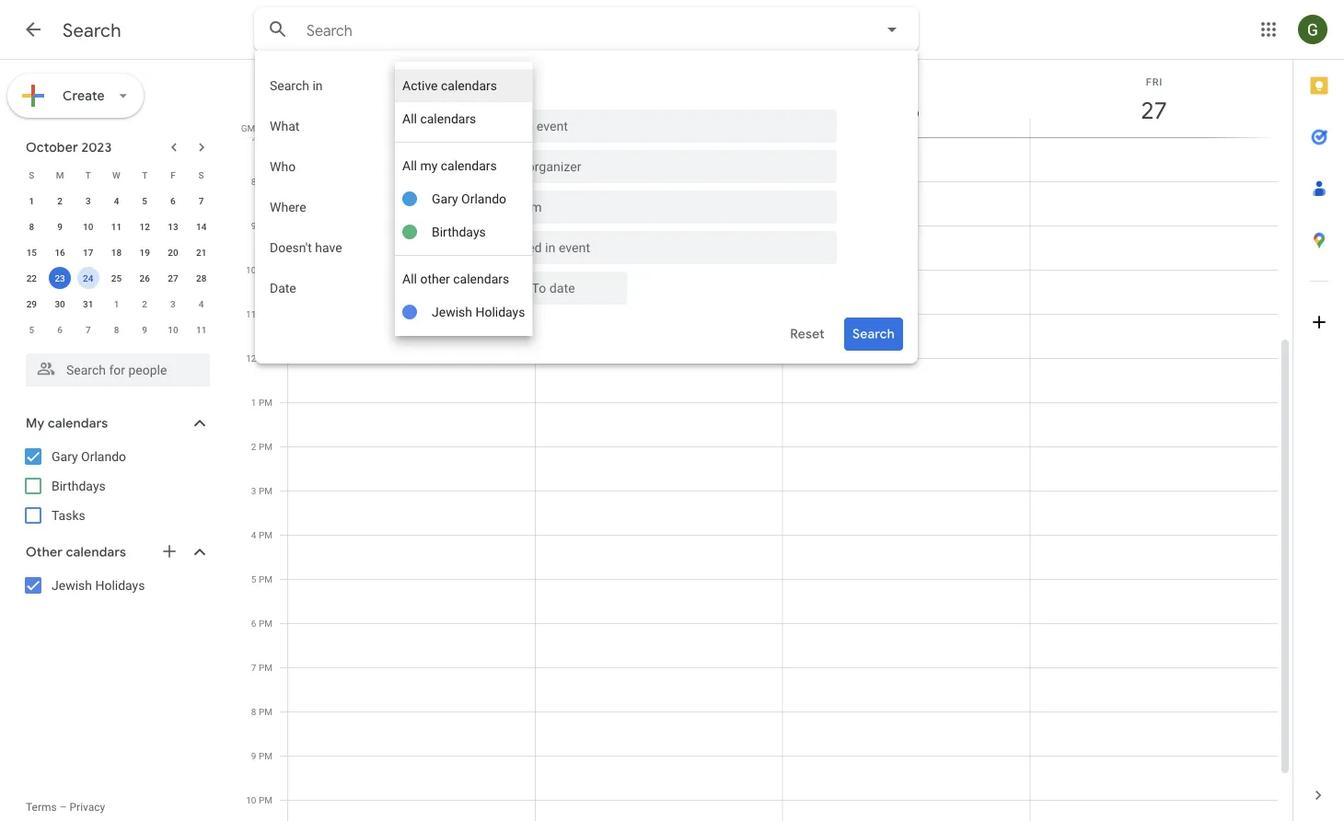 Task type: locate. For each thing, give the bounding box(es) containing it.
1 vertical spatial gary
[[52, 449, 78, 464]]

0 vertical spatial 5
[[142, 195, 147, 206]]

pm for 2 pm
[[259, 441, 273, 452]]

search image
[[260, 11, 297, 48]]

26 inside "26" column header
[[893, 95, 919, 126]]

1 vertical spatial gary orlando
[[52, 449, 126, 464]]

3 all from the top
[[402, 271, 417, 286]]

7 up "8 pm"
[[251, 662, 256, 673]]

1 horizontal spatial 11
[[196, 324, 207, 335]]

8 up 9 am on the left of page
[[251, 176, 256, 187]]

column header up my
[[287, 60, 536, 137]]

1 vertical spatial 26
[[140, 273, 150, 284]]

8
[[251, 176, 256, 187], [29, 221, 34, 232], [114, 324, 119, 335], [251, 706, 256, 717]]

pm up 3 pm
[[259, 441, 273, 452]]

Keywords contained in event text field
[[402, 110, 822, 143]]

1 row from the top
[[17, 162, 215, 188]]

all
[[402, 111, 417, 126], [402, 158, 417, 173], [402, 271, 417, 286]]

5 inside grid
[[251, 574, 256, 585]]

3 row from the top
[[17, 214, 215, 239]]

6 pm from the top
[[259, 574, 273, 585]]

row up the november 1 'element'
[[17, 265, 215, 291]]

12 up the 19
[[140, 221, 150, 232]]

1 horizontal spatial birthdays
[[432, 224, 486, 239]]

terms link
[[26, 801, 57, 814]]

1 horizontal spatial 27
[[1140, 95, 1166, 126]]

doesn't have
[[270, 240, 342, 255]]

all left other
[[402, 271, 417, 286]]

3 pm
[[251, 485, 273, 496]]

4 pm
[[251, 530, 273, 541]]

4 am from the top
[[259, 264, 273, 275]]

8 inside november 8 element
[[114, 324, 119, 335]]

calendars inside dropdown button
[[66, 544, 126, 561]]

november 6 element
[[49, 319, 71, 341]]

holidays down to
[[476, 304, 525, 320]]

26 column header
[[782, 60, 1031, 137]]

12 inside october 2023 'grid'
[[140, 221, 150, 232]]

row
[[17, 162, 215, 188], [17, 188, 215, 214], [17, 214, 215, 239], [17, 239, 215, 265], [17, 265, 215, 291], [17, 291, 215, 317], [17, 317, 215, 343]]

0 horizontal spatial 2
[[57, 195, 63, 206]]

holidays
[[476, 304, 525, 320], [95, 578, 145, 593]]

10 up 17
[[83, 221, 93, 232]]

2 horizontal spatial 11
[[246, 308, 256, 320]]

7 for 7 am
[[251, 132, 256, 143]]

jewish holidays down other calendars dropdown button
[[52, 578, 145, 593]]

my
[[420, 158, 438, 173]]

1 down 12 pm
[[251, 397, 256, 408]]

am
[[259, 132, 273, 143], [259, 176, 273, 187], [259, 220, 273, 231], [259, 264, 273, 275], [259, 308, 273, 320]]

2 up 3 pm
[[251, 441, 256, 452]]

t right m
[[85, 169, 91, 180]]

1 up 15 element
[[29, 195, 34, 206]]

04
[[262, 122, 273, 134]]

birthdays up the all other calendars
[[432, 224, 486, 239]]

14 element
[[190, 215, 212, 238]]

11 inside november 11 element
[[196, 324, 207, 335]]

20
[[168, 247, 178, 258]]

active calendars
[[402, 78, 497, 93], [402, 78, 497, 93]]

3 down "27" element at the left top
[[170, 298, 176, 309]]

9 for 9 am
[[251, 220, 256, 231]]

am for 7 am
[[259, 132, 273, 143]]

7 left 04
[[251, 132, 256, 143]]

row containing 15
[[17, 239, 215, 265]]

0 horizontal spatial birthdays
[[52, 478, 106, 494]]

pm
[[259, 353, 273, 364], [259, 397, 273, 408], [259, 441, 273, 452], [259, 485, 273, 496], [259, 530, 273, 541], [259, 574, 273, 585], [259, 618, 273, 629], [259, 662, 273, 673], [259, 706, 273, 717], [259, 751, 273, 762], [259, 795, 273, 806]]

jewish holidays
[[432, 304, 525, 320], [52, 578, 145, 593]]

pm down "8 pm"
[[259, 751, 273, 762]]

birthdays up tasks
[[52, 478, 106, 494]]

11 down november 4 element
[[196, 324, 207, 335]]

gary down 'all my calendars' at the top of the page
[[432, 191, 458, 206]]

2 horizontal spatial 6
[[251, 618, 256, 629]]

21
[[196, 247, 207, 258]]

1 vertical spatial jewish
[[52, 578, 92, 593]]

0 horizontal spatial gary orlando
[[52, 449, 126, 464]]

2 vertical spatial 3
[[251, 485, 256, 496]]

0 vertical spatial 6
[[170, 195, 176, 206]]

1 horizontal spatial 12
[[246, 353, 256, 364]]

None search field
[[254, 7, 919, 364], [0, 346, 228, 387], [254, 7, 919, 364]]

7 up '14' element
[[199, 195, 204, 206]]

all for all calendars
[[402, 111, 417, 126]]

tab list
[[1294, 60, 1344, 770]]

row up 25 element
[[17, 239, 215, 265]]

column header up enter a participant or organizer text field
[[535, 60, 783, 137]]

10 down 9 pm
[[246, 795, 256, 806]]

26 inside 26 element
[[140, 273, 150, 284]]

fri
[[1146, 76, 1163, 87]]

12 for 12
[[140, 221, 150, 232]]

pm for 3 pm
[[259, 485, 273, 496]]

november 4 element
[[190, 293, 212, 315]]

1 vertical spatial all
[[402, 158, 417, 173]]

24 cell
[[74, 265, 102, 291]]

1 horizontal spatial 4
[[199, 298, 204, 309]]

18 element
[[105, 241, 128, 263]]

search right go back "icon"
[[63, 18, 121, 42]]

s left m
[[29, 169, 34, 180]]

0 horizontal spatial search
[[63, 18, 121, 42]]

all calendars
[[402, 111, 476, 126]]

5 am from the top
[[259, 308, 273, 320]]

1 horizontal spatial 3
[[170, 298, 176, 309]]

10 up the 11 am
[[246, 264, 256, 275]]

orlando down 'all my calendars' at the top of the page
[[461, 191, 507, 206]]

row containing s
[[17, 162, 215, 188]]

2 vertical spatial all
[[402, 271, 417, 286]]

1 vertical spatial 1
[[114, 298, 119, 309]]

26 element
[[134, 267, 156, 289]]

where
[[270, 199, 306, 215]]

9 up "10 am"
[[251, 220, 256, 231]]

0 horizontal spatial 27
[[168, 273, 178, 284]]

2 inside november 2 element
[[142, 298, 147, 309]]

0 vertical spatial 11
[[111, 221, 122, 232]]

search left in at the left
[[270, 78, 309, 93]]

terms – privacy
[[26, 801, 105, 814]]

0 horizontal spatial holidays
[[95, 578, 145, 593]]

28 element
[[190, 267, 212, 289]]

27
[[1140, 95, 1166, 126], [168, 273, 178, 284]]

1 vertical spatial 2
[[142, 298, 147, 309]]

pm up '1 pm'
[[259, 353, 273, 364]]

8 up 9 pm
[[251, 706, 256, 717]]

9
[[251, 220, 256, 231], [57, 221, 63, 232], [142, 324, 147, 335], [251, 751, 256, 762]]

27 link
[[1133, 89, 1176, 132]]

11 inside grid
[[246, 308, 256, 320]]

2 am from the top
[[259, 176, 273, 187]]

10 pm from the top
[[259, 751, 273, 762]]

other
[[26, 544, 63, 561]]

11 am
[[246, 308, 273, 320]]

9 for november 9 element
[[142, 324, 147, 335]]

7
[[251, 132, 256, 143], [199, 195, 204, 206], [86, 324, 91, 335], [251, 662, 256, 673]]

3 inside grid
[[251, 485, 256, 496]]

8 up 15 element
[[29, 221, 34, 232]]

t
[[85, 169, 91, 180], [142, 169, 148, 180]]

26 link
[[886, 89, 928, 132]]

0 horizontal spatial 11
[[111, 221, 122, 232]]

0 vertical spatial jewish
[[432, 304, 472, 320]]

0 vertical spatial search
[[63, 18, 121, 42]]

1 vertical spatial orlando
[[81, 449, 126, 464]]

11 down "10 am"
[[246, 308, 256, 320]]

4 inside grid
[[251, 530, 256, 541]]

2 vertical spatial 2
[[251, 441, 256, 452]]

26 down the 19
[[140, 273, 150, 284]]

6
[[170, 195, 176, 206], [57, 324, 63, 335], [251, 618, 256, 629]]

4 up "5 pm"
[[251, 530, 256, 541]]

1
[[29, 195, 34, 206], [114, 298, 119, 309], [251, 397, 256, 408]]

1 horizontal spatial search
[[270, 78, 309, 93]]

0 horizontal spatial orlando
[[81, 449, 126, 464]]

4 up 11 element
[[114, 195, 119, 206]]

1 all from the top
[[402, 111, 417, 126]]

7 down 31 element
[[86, 324, 91, 335]]

jewish down the all other calendars
[[432, 304, 472, 320]]

2 down m
[[57, 195, 63, 206]]

1 horizontal spatial jewish holidays
[[432, 304, 525, 320]]

6 inside grid
[[251, 618, 256, 629]]

0 vertical spatial 4
[[114, 195, 119, 206]]

7 pm from the top
[[259, 618, 273, 629]]

11 for 11 am
[[246, 308, 256, 320]]

5 row from the top
[[17, 265, 215, 291]]

holidays down other calendars dropdown button
[[95, 578, 145, 593]]

jewish
[[432, 304, 472, 320], [52, 578, 92, 593]]

1 for 1 pm
[[251, 397, 256, 408]]

gary inside calendar list box
[[432, 191, 458, 206]]

1 horizontal spatial jewish
[[432, 304, 472, 320]]

0 vertical spatial 26
[[893, 95, 919, 126]]

2 row from the top
[[17, 188, 215, 214]]

privacy
[[70, 801, 105, 814]]

pm up 9 pm
[[259, 706, 273, 717]]

2 down 26 element at the top left of page
[[142, 298, 147, 309]]

november 1 element
[[105, 293, 128, 315]]

2 horizontal spatial 5
[[251, 574, 256, 585]]

0 horizontal spatial t
[[85, 169, 91, 180]]

pm down "5 pm"
[[259, 618, 273, 629]]

am for 8 am
[[259, 176, 273, 187]]

25
[[111, 273, 122, 284]]

3 pm from the top
[[259, 441, 273, 452]]

1 horizontal spatial 2
[[142, 298, 147, 309]]

Search for people text field
[[37, 354, 199, 387]]

row containing 8
[[17, 214, 215, 239]]

9 down november 2 element
[[142, 324, 147, 335]]

2
[[57, 195, 63, 206], [142, 298, 147, 309], [251, 441, 256, 452]]

all for all other calendars
[[402, 271, 417, 286]]

0 vertical spatial jewish holidays
[[432, 304, 525, 320]]

2 vertical spatial 11
[[196, 324, 207, 335]]

5 inside november 5 element
[[29, 324, 34, 335]]

1 vertical spatial holidays
[[95, 578, 145, 593]]

0 horizontal spatial 1
[[29, 195, 34, 206]]

12 inside grid
[[246, 353, 256, 364]]

0 horizontal spatial 5
[[29, 324, 34, 335]]

other calendars button
[[4, 538, 228, 567]]

row group
[[17, 188, 215, 343]]

To date text field
[[532, 272, 613, 305]]

0 vertical spatial 3
[[86, 195, 91, 206]]

9 for 9 pm
[[251, 751, 256, 762]]

1 vertical spatial 11
[[246, 308, 256, 320]]

search
[[63, 18, 121, 42], [270, 78, 309, 93]]

all left my
[[402, 158, 417, 173]]

pm down 9 pm
[[259, 795, 273, 806]]

3 down 2 pm
[[251, 485, 256, 496]]

1 horizontal spatial s
[[199, 169, 204, 180]]

0 vertical spatial holidays
[[476, 304, 525, 320]]

7 for 7 pm
[[251, 662, 256, 673]]

4 pm from the top
[[259, 485, 273, 496]]

26 down thu
[[893, 95, 919, 126]]

11 for 11 element
[[111, 221, 122, 232]]

pm down 4 pm
[[259, 574, 273, 585]]

row containing 22
[[17, 265, 215, 291]]

gary inside the my calendars list
[[52, 449, 78, 464]]

5 up 6 pm
[[251, 574, 256, 585]]

1 column header from the left
[[287, 60, 536, 137]]

gary
[[432, 191, 458, 206], [52, 449, 78, 464]]

row up the 18 element on the left of page
[[17, 214, 215, 239]]

29 element
[[21, 293, 43, 315]]

12 down the 11 am
[[246, 353, 256, 364]]

5 for 5 pm
[[251, 574, 256, 585]]

2 pm from the top
[[259, 397, 273, 408]]

10 down november 3 element
[[168, 324, 178, 335]]

1 pm from the top
[[259, 353, 273, 364]]

0 horizontal spatial gary
[[52, 449, 78, 464]]

1 vertical spatial 6
[[57, 324, 63, 335]]

search in
[[270, 78, 323, 93]]

1 vertical spatial birthdays
[[52, 478, 106, 494]]

27 down fri
[[1140, 95, 1166, 126]]

0 horizontal spatial 26
[[140, 273, 150, 284]]

search heading
[[63, 18, 121, 42]]

11
[[111, 221, 122, 232], [246, 308, 256, 320], [196, 324, 207, 335]]

0 horizontal spatial 12
[[140, 221, 150, 232]]

0 vertical spatial 12
[[140, 221, 150, 232]]

my calendars
[[26, 415, 108, 432]]

1 horizontal spatial gary orlando
[[432, 191, 507, 206]]

pm up "8 pm"
[[259, 662, 273, 673]]

1 vertical spatial search
[[270, 78, 309, 93]]

5 down "29" element
[[29, 324, 34, 335]]

10 pm
[[246, 795, 273, 806]]

9 pm from the top
[[259, 706, 273, 717]]

0 horizontal spatial jewish holidays
[[52, 578, 145, 593]]

7 for november 7 element
[[86, 324, 91, 335]]

pm up 2 pm
[[259, 397, 273, 408]]

pm down 2 pm
[[259, 485, 273, 496]]

5
[[142, 195, 147, 206], [29, 324, 34, 335], [251, 574, 256, 585]]

1 horizontal spatial t
[[142, 169, 148, 180]]

s
[[29, 169, 34, 180], [199, 169, 204, 180]]

to
[[506, 280, 517, 296]]

30 element
[[49, 293, 71, 315]]

0 vertical spatial 1
[[29, 195, 34, 206]]

6 row from the top
[[17, 291, 215, 317]]

26
[[893, 95, 919, 126], [140, 273, 150, 284]]

29
[[26, 298, 37, 309]]

1 am from the top
[[259, 132, 273, 143]]

s right f
[[199, 169, 204, 180]]

2 horizontal spatial 3
[[251, 485, 256, 496]]

grid
[[236, 60, 1293, 821]]

gary orlando inside calendar list box
[[432, 191, 507, 206]]

2 horizontal spatial 4
[[251, 530, 256, 541]]

active
[[402, 78, 438, 93], [402, 78, 438, 93]]

13
[[168, 221, 178, 232]]

row containing 5
[[17, 317, 215, 343]]

1 vertical spatial jewish holidays
[[52, 578, 145, 593]]

1 horizontal spatial 1
[[114, 298, 119, 309]]

5 for november 5 element
[[29, 324, 34, 335]]

2 horizontal spatial 1
[[251, 397, 256, 408]]

gary down my calendars
[[52, 449, 78, 464]]

jewish holidays down the all other calendars
[[432, 304, 525, 320]]

thu 26
[[893, 76, 919, 126]]

row down the november 1 'element'
[[17, 317, 215, 343]]

october 2023 grid
[[17, 162, 215, 343]]

5 up 12 element
[[142, 195, 147, 206]]

orlando
[[461, 191, 507, 206], [81, 449, 126, 464]]

my calendars list
[[4, 442, 228, 530]]

t left f
[[142, 169, 148, 180]]

0 vertical spatial 27
[[1140, 95, 1166, 126]]

am for 11 am
[[259, 308, 273, 320]]

gmt-
[[241, 122, 262, 134]]

Search text field
[[307, 21, 830, 40]]

2 vertical spatial 4
[[251, 530, 256, 541]]

10
[[83, 221, 93, 232], [246, 264, 256, 275], [168, 324, 178, 335], [246, 795, 256, 806]]

2 vertical spatial 6
[[251, 618, 256, 629]]

10 for the '10' element
[[83, 221, 93, 232]]

gary orlando down my calendars
[[52, 449, 126, 464]]

1 horizontal spatial 26
[[893, 95, 919, 126]]

0 vertical spatial all
[[402, 111, 417, 126]]

jewish down other calendars
[[52, 578, 92, 593]]

calendars
[[441, 78, 497, 93], [441, 78, 497, 93], [420, 111, 476, 126], [441, 158, 497, 173], [453, 271, 509, 286], [48, 415, 108, 432], [66, 544, 126, 561]]

1 horizontal spatial orlando
[[461, 191, 507, 206]]

grid containing 26
[[236, 60, 1293, 821]]

0 vertical spatial birthdays
[[432, 224, 486, 239]]

row containing 29
[[17, 291, 215, 317]]

13 element
[[162, 215, 184, 238]]

8 pm from the top
[[259, 662, 273, 673]]

row down 2023
[[17, 162, 215, 188]]

16 element
[[49, 241, 71, 263]]

10 for november 10 element
[[168, 324, 178, 335]]

october
[[26, 139, 78, 156]]

all up 'all my calendars' at the top of the page
[[402, 111, 417, 126]]

2 vertical spatial 1
[[251, 397, 256, 408]]

6 down the 30 element at the left of the page
[[57, 324, 63, 335]]

9 up 10 pm
[[251, 751, 256, 762]]

5 pm
[[251, 574, 273, 585]]

1 down 25 element
[[114, 298, 119, 309]]

pm down 3 pm
[[259, 530, 273, 541]]

11 pm from the top
[[259, 795, 273, 806]]

1 horizontal spatial holidays
[[476, 304, 525, 320]]

3
[[86, 195, 91, 206], [170, 298, 176, 309], [251, 485, 256, 496]]

27 column header
[[1030, 60, 1278, 137]]

3 am from the top
[[259, 220, 273, 231]]

1 vertical spatial 27
[[168, 273, 178, 284]]

11 element
[[105, 215, 128, 238]]

orlando down my calendars dropdown button
[[81, 449, 126, 464]]

pm for 10 pm
[[259, 795, 273, 806]]

0 vertical spatial orlando
[[461, 191, 507, 206]]

1 horizontal spatial gary
[[432, 191, 458, 206]]

2 inside grid
[[251, 441, 256, 452]]

4
[[114, 195, 119, 206], [199, 298, 204, 309], [251, 530, 256, 541]]

6 down "5 pm"
[[251, 618, 256, 629]]

1 vertical spatial 3
[[170, 298, 176, 309]]

27 down 20
[[168, 273, 178, 284]]

1 inside grid
[[251, 397, 256, 408]]

8 pm
[[251, 706, 273, 717]]

row down the w
[[17, 188, 215, 214]]

all for all my calendars
[[402, 158, 417, 173]]

row down 25 element
[[17, 291, 215, 317]]

8 down the november 1 'element'
[[114, 324, 119, 335]]

0 vertical spatial gary orlando
[[432, 191, 507, 206]]

birthdays
[[432, 224, 486, 239], [52, 478, 106, 494]]

2 for november 2 element
[[142, 298, 147, 309]]

doesn't
[[270, 240, 312, 255]]

6 down f
[[170, 195, 176, 206]]

7 row from the top
[[17, 317, 215, 343]]

gary orlando
[[432, 191, 507, 206], [52, 449, 126, 464]]

4 row from the top
[[17, 239, 215, 265]]

0 horizontal spatial s
[[29, 169, 34, 180]]

gary orlando down 'all my calendars' at the top of the page
[[432, 191, 507, 206]]

17
[[83, 247, 93, 258]]

4 down 28 element
[[199, 298, 204, 309]]

11 up "18"
[[111, 221, 122, 232]]

6 for november 6 element
[[57, 324, 63, 335]]

3 up the '10' element
[[86, 195, 91, 206]]

column header
[[287, 60, 536, 137], [535, 60, 783, 137]]

1 vertical spatial 4
[[199, 298, 204, 309]]

orlando inside calendar list box
[[461, 191, 507, 206]]

0 horizontal spatial 4
[[114, 195, 119, 206]]

1 vertical spatial 5
[[29, 324, 34, 335]]

november 7 element
[[77, 319, 99, 341]]

1 inside 'element'
[[114, 298, 119, 309]]

5 pm from the top
[[259, 530, 273, 541]]

11 inside 11 element
[[111, 221, 122, 232]]

2 vertical spatial 5
[[251, 574, 256, 585]]

1 vertical spatial 12
[[246, 353, 256, 364]]

0 vertical spatial gary
[[432, 191, 458, 206]]

2 horizontal spatial 2
[[251, 441, 256, 452]]

2 all from the top
[[402, 158, 417, 173]]

0 horizontal spatial 6
[[57, 324, 63, 335]]



Task type: describe. For each thing, give the bounding box(es) containing it.
orlando inside the my calendars list
[[81, 449, 126, 464]]

have
[[315, 240, 342, 255]]

am for 9 am
[[259, 220, 273, 231]]

thu
[[896, 76, 918, 87]]

birthdays inside calendar list box
[[432, 224, 486, 239]]

birthdays inside the my calendars list
[[52, 478, 106, 494]]

2023
[[81, 139, 112, 156]]

privacy link
[[70, 801, 105, 814]]

0 horizontal spatial 3
[[86, 195, 91, 206]]

6 pm
[[251, 618, 273, 629]]

27 inside column header
[[1140, 95, 1166, 126]]

9 pm
[[251, 751, 273, 762]]

pm for 7 pm
[[259, 662, 273, 673]]

10 for 10 am
[[246, 264, 256, 275]]

10 am
[[246, 264, 273, 275]]

november 10 element
[[162, 319, 184, 341]]

11 for november 11 element on the top of the page
[[196, 324, 207, 335]]

pm for 4 pm
[[259, 530, 273, 541]]

row group containing 1
[[17, 188, 215, 343]]

1 t from the left
[[85, 169, 91, 180]]

1 for the november 1 'element'
[[114, 298, 119, 309]]

24
[[83, 273, 93, 284]]

18
[[111, 247, 122, 258]]

pm for 6 pm
[[259, 618, 273, 629]]

1 horizontal spatial 6
[[170, 195, 176, 206]]

1 pm
[[251, 397, 273, 408]]

pm for 12 pm
[[259, 353, 273, 364]]

15 element
[[21, 241, 43, 263]]

31
[[83, 298, 93, 309]]

9 am
[[251, 220, 273, 231]]

other calendars
[[26, 544, 126, 561]]

8 for november 8 element
[[114, 324, 119, 335]]

what
[[270, 118, 300, 134]]

m
[[56, 169, 64, 180]]

2 for 2 pm
[[251, 441, 256, 452]]

search for search in
[[270, 78, 309, 93]]

20 element
[[162, 241, 184, 263]]

4 for november 4 element
[[199, 298, 204, 309]]

23, today element
[[49, 267, 71, 289]]

12 for 12 pm
[[246, 353, 256, 364]]

2 s from the left
[[199, 169, 204, 180]]

all other calendars
[[402, 271, 509, 286]]

8 for 8 am
[[251, 176, 256, 187]]

pm for 9 pm
[[259, 751, 273, 762]]

gmt-04
[[241, 122, 273, 134]]

23 cell
[[46, 265, 74, 291]]

calendar list box
[[395, 62, 533, 336]]

pm for 8 pm
[[259, 706, 273, 717]]

tasks
[[52, 508, 85, 523]]

w
[[112, 169, 121, 180]]

7 am
[[251, 132, 273, 143]]

22 element
[[21, 267, 43, 289]]

search options image
[[874, 11, 911, 48]]

november 9 element
[[134, 319, 156, 341]]

1 s from the left
[[29, 169, 34, 180]]

jewish inside calendar list box
[[432, 304, 472, 320]]

0 horizontal spatial jewish
[[52, 578, 92, 593]]

24 element
[[77, 267, 99, 289]]

0 vertical spatial 2
[[57, 195, 63, 206]]

12 element
[[134, 215, 156, 238]]

calendars inside dropdown button
[[48, 415, 108, 432]]

all my calendars
[[402, 158, 497, 173]]

9 up 16 element at top
[[57, 221, 63, 232]]

8 am
[[251, 176, 273, 187]]

terms
[[26, 801, 57, 814]]

october 2023
[[26, 139, 112, 156]]

am for 10 am
[[259, 264, 273, 275]]

7 pm
[[251, 662, 273, 673]]

november 11 element
[[190, 319, 212, 341]]

16
[[55, 247, 65, 258]]

14
[[196, 221, 207, 232]]

1 horizontal spatial 5
[[142, 195, 147, 206]]

–
[[60, 801, 67, 814]]

31 element
[[77, 293, 99, 315]]

27 inside row
[[168, 273, 178, 284]]

in
[[313, 78, 323, 93]]

none search field search for people
[[0, 346, 228, 387]]

2 column header from the left
[[535, 60, 783, 137]]

10 for 10 pm
[[246, 795, 256, 806]]

other
[[420, 271, 450, 286]]

6 for 6 pm
[[251, 618, 256, 629]]

21 element
[[190, 241, 212, 263]]

Enter a participant or organizer text field
[[402, 150, 822, 183]]

From date text field
[[402, 272, 483, 305]]

f
[[171, 169, 176, 180]]

gary orlando inside the my calendars list
[[52, 449, 126, 464]]

pm for 5 pm
[[259, 574, 273, 585]]

22
[[26, 273, 37, 284]]

november 3 element
[[162, 293, 184, 315]]

holidays inside calendar list box
[[476, 304, 525, 320]]

create button
[[7, 74, 144, 118]]

2 pm
[[251, 441, 273, 452]]

Keywords not contained in event text field
[[402, 231, 822, 264]]

10 element
[[77, 215, 99, 238]]

november 2 element
[[134, 293, 156, 315]]

19
[[140, 247, 150, 258]]

my calendars button
[[4, 409, 228, 438]]

19 element
[[134, 241, 156, 263]]

30
[[55, 298, 65, 309]]

4 for 4 pm
[[251, 530, 256, 541]]

Enter a location or room text field
[[402, 191, 822, 224]]

23
[[55, 273, 65, 284]]

2 t from the left
[[142, 169, 148, 180]]

search for search
[[63, 18, 121, 42]]

12 pm
[[246, 353, 273, 364]]

3 for 3 pm
[[251, 485, 256, 496]]

27 element
[[162, 267, 184, 289]]

jewish holidays inside calendar list box
[[432, 304, 525, 320]]

who
[[270, 159, 296, 174]]

25 element
[[105, 267, 128, 289]]

add other calendars image
[[160, 542, 179, 561]]

november 8 element
[[105, 319, 128, 341]]

pm for 1 pm
[[259, 397, 273, 408]]

my
[[26, 415, 45, 432]]

november 5 element
[[21, 319, 43, 341]]

8 for 8 pm
[[251, 706, 256, 717]]

fri 27
[[1140, 76, 1166, 126]]

15
[[26, 247, 37, 258]]

go back image
[[22, 18, 44, 41]]

3 for november 3 element
[[170, 298, 176, 309]]

17 element
[[77, 241, 99, 263]]

row containing 1
[[17, 188, 215, 214]]

28
[[196, 273, 207, 284]]

date
[[270, 280, 296, 296]]

create
[[63, 87, 105, 104]]



Task type: vqa. For each thing, say whether or not it's contained in the screenshot.


